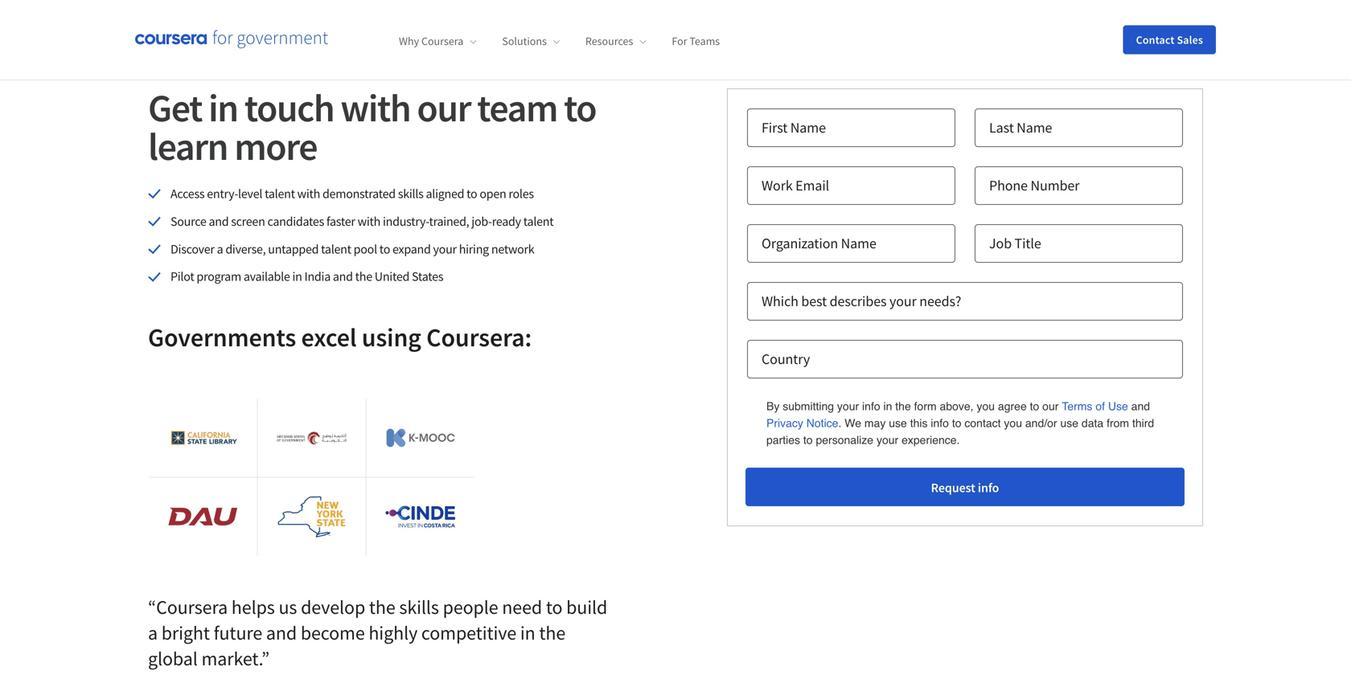 Task type: describe. For each thing, give the bounding box(es) containing it.
work
[[762, 177, 793, 195]]

future
[[214, 622, 262, 646]]

info inside button
[[978, 480, 1000, 496]]

ready
[[492, 214, 521, 230]]

coursera helps us develop the skills people need to build a bright future and become highly competitive in the global market.
[[148, 596, 608, 672]]

highly
[[369, 622, 418, 646]]

helps
[[232, 596, 275, 620]]

source
[[171, 214, 206, 230]]

k mooc image
[[386, 429, 455, 448]]

may
[[865, 417, 886, 430]]

1 horizontal spatial a
[[217, 241, 223, 257]]

sales
[[1178, 33, 1204, 47]]

name for organization name
[[841, 235, 877, 253]]

get
[[148, 84, 202, 132]]

. we
[[839, 417, 862, 430]]

phone number
[[990, 177, 1080, 195]]

team
[[477, 84, 558, 132]]

teams
[[690, 34, 720, 48]]

organization
[[762, 235, 839, 253]]

california state library image
[[168, 429, 238, 449]]

discover a diverse, untapped talent pool to expand your hiring network
[[171, 241, 535, 257]]

request info
[[931, 480, 1000, 496]]

more
[[234, 122, 317, 171]]

united
[[375, 269, 410, 285]]

third
[[1133, 417, 1155, 430]]

states
[[412, 269, 444, 285]]

and right india
[[333, 269, 353, 285]]

form
[[915, 400, 937, 413]]

1 horizontal spatial coursera
[[422, 34, 464, 48]]

you inside by submitting your info in the form above, you agree to our terms of use and privacy notice
[[977, 400, 995, 413]]

bright
[[161, 622, 210, 646]]

people
[[443, 596, 499, 620]]

get in touch with our team to learn more
[[148, 84, 596, 171]]

to left open
[[467, 186, 478, 202]]

candidates
[[268, 214, 324, 230]]

become
[[301, 622, 365, 646]]

defense acquisition university (dau) image
[[168, 508, 238, 527]]

excel
[[301, 322, 357, 354]]

coursera for government image
[[135, 30, 328, 49]]

resources
[[586, 34, 634, 48]]

terms of use link
[[1062, 398, 1129, 415]]

need
[[502, 596, 542, 620]]

access
[[171, 186, 205, 202]]

for teams
[[672, 34, 720, 48]]

screen
[[231, 214, 265, 230]]

first name
[[762, 119, 826, 137]]

global
[[148, 647, 198, 672]]

parties
[[767, 434, 801, 447]]

your inside by submitting your info in the form above, you agree to our terms of use and privacy notice
[[838, 400, 859, 413]]

touch
[[245, 84, 334, 132]]

using
[[362, 322, 421, 354]]

work email
[[762, 177, 830, 195]]

untapped
[[268, 241, 319, 257]]

info inside . we may use this info to contact you and/or use data from third parties to personalize your experience.
[[931, 417, 949, 430]]

in inside get in touch with our team to learn more
[[209, 84, 238, 132]]

1 vertical spatial talent
[[524, 214, 554, 230]]

build
[[567, 596, 608, 620]]

info inside by submitting your info in the form above, you agree to our terms of use and privacy notice
[[863, 400, 881, 413]]

new york state image
[[277, 494, 347, 541]]

Organization Name text field
[[747, 224, 956, 263]]

why coursera link
[[399, 34, 477, 48]]

industry-
[[383, 214, 429, 230]]

in inside coursera helps us develop the skills people need to build a bright future and become highly competitive in the global market.
[[520, 622, 536, 646]]

and/or
[[1026, 417, 1058, 430]]

abu dhabi school of government image
[[277, 432, 347, 445]]

faster
[[327, 214, 355, 230]]

available
[[244, 269, 290, 285]]

email
[[796, 177, 830, 195]]

for teams link
[[672, 34, 720, 48]]

the up highly
[[369, 596, 396, 620]]

1 vertical spatial with
[[297, 186, 320, 202]]

to inside coursera helps us develop the skills people need to build a bright future and become highly competitive in the global market.
[[546, 596, 563, 620]]

contact
[[1137, 33, 1175, 47]]

job-
[[472, 214, 492, 230]]

learn
[[148, 122, 228, 171]]

access entry-level talent with demonstrated skills aligned to open roles
[[171, 186, 534, 202]]

why coursera
[[399, 34, 464, 48]]

market.
[[202, 647, 261, 672]]

solutions
[[502, 34, 547, 48]]

source and screen candidates faster with industry-trained, job-ready talent
[[171, 214, 554, 230]]

diverse,
[[226, 241, 266, 257]]

needs?
[[920, 292, 962, 311]]

Job Title text field
[[975, 224, 1184, 263]]

which
[[762, 292, 799, 311]]

for
[[672, 34, 688, 48]]

agree to
[[998, 400, 1040, 413]]

request
[[931, 480, 976, 496]]

skills inside coursera helps us develop the skills people need to build a bright future and become highly competitive in the global market.
[[399, 596, 439, 620]]

the down need
[[539, 622, 566, 646]]

contact sales button
[[1124, 25, 1217, 54]]

phone
[[990, 177, 1028, 195]]

Phone Number telephone field
[[975, 167, 1184, 205]]

data
[[1082, 417, 1104, 430]]



Task type: vqa. For each thing, say whether or not it's contained in the screenshot.
United at the left top
yes



Task type: locate. For each thing, give the bounding box(es) containing it.
entry-
[[207, 186, 238, 202]]

with
[[341, 84, 411, 132], [297, 186, 320, 202], [358, 214, 381, 230]]

info up experience.
[[931, 417, 949, 430]]

0 horizontal spatial talent
[[265, 186, 295, 202]]

skills up highly
[[399, 596, 439, 620]]

to down above,
[[953, 417, 962, 430]]

open
[[480, 186, 507, 202]]

2 horizontal spatial talent
[[524, 214, 554, 230]]

from
[[1107, 417, 1130, 430]]

number
[[1031, 177, 1080, 195]]

0 vertical spatial our
[[417, 84, 471, 132]]

Last Name text field
[[975, 109, 1184, 147]]

1 vertical spatial info
[[931, 417, 949, 430]]

0 horizontal spatial a
[[148, 622, 158, 646]]

our inside get in touch with our team to learn more
[[417, 84, 471, 132]]

1 horizontal spatial name
[[841, 235, 877, 253]]

info
[[863, 400, 881, 413], [931, 417, 949, 430], [978, 480, 1000, 496]]

with up the candidates
[[297, 186, 320, 202]]

0 vertical spatial coursera
[[422, 34, 464, 48]]

you down agree to
[[1005, 417, 1023, 430]]

and down us
[[266, 622, 297, 646]]

you inside . we may use this info to contact you and/or use data from third parties to personalize your experience.
[[1005, 417, 1023, 430]]

2 use from the left
[[1061, 417, 1079, 430]]

name up the describes on the right top
[[841, 235, 877, 253]]

our up and/or
[[1043, 400, 1059, 413]]

0 vertical spatial a
[[217, 241, 223, 257]]

you
[[977, 400, 995, 413], [1005, 417, 1023, 430]]

1 horizontal spatial our
[[1043, 400, 1059, 413]]

above,
[[940, 400, 974, 413]]

1 horizontal spatial talent
[[321, 241, 351, 257]]

a left diverse,
[[217, 241, 223, 257]]

talent
[[265, 186, 295, 202], [524, 214, 554, 230], [321, 241, 351, 257]]

0 vertical spatial talent
[[265, 186, 295, 202]]

level
[[238, 186, 262, 202]]

name for last name
[[1017, 119, 1053, 137]]

0 horizontal spatial use
[[889, 417, 907, 430]]

privacy notice link
[[767, 415, 839, 432]]

best
[[802, 292, 827, 311]]

use
[[1109, 400, 1129, 413]]

in down need
[[520, 622, 536, 646]]

with inside get in touch with our team to learn more
[[341, 84, 411, 132]]

0 horizontal spatial you
[[977, 400, 995, 413]]

0 horizontal spatial name
[[791, 119, 826, 137]]

1 vertical spatial a
[[148, 622, 158, 646]]

name
[[791, 119, 826, 137], [1017, 119, 1053, 137], [841, 235, 877, 253]]

0 vertical spatial info
[[863, 400, 881, 413]]

develop
[[301, 596, 365, 620]]

with down why
[[341, 84, 411, 132]]

2 vertical spatial with
[[358, 214, 381, 230]]

contact
[[965, 417, 1001, 430]]

in inside by submitting your info in the form above, you agree to our terms of use and privacy notice
[[884, 400, 893, 413]]

coursera right why
[[422, 34, 464, 48]]

talent down the faster
[[321, 241, 351, 257]]

describes
[[830, 292, 887, 311]]

your inside . we may use this info to contact you and/or use data from third parties to personalize your experience.
[[877, 434, 899, 447]]

1 vertical spatial you
[[1005, 417, 1023, 430]]

use left this
[[889, 417, 907, 430]]

1 use from the left
[[889, 417, 907, 430]]

experience.
[[902, 434, 960, 447]]

and inside coursera helps us develop the skills people need to build a bright future and become highly competitive in the global market.
[[266, 622, 297, 646]]

to right pool
[[380, 241, 390, 257]]

0 horizontal spatial coursera
[[156, 596, 228, 620]]

aligned
[[426, 186, 464, 202]]

. we may use this info to contact you and/or use data from third parties to personalize your experience.
[[767, 417, 1155, 447]]

and down entry-
[[209, 214, 229, 230]]

the inside by submitting your info in the form above, you agree to our terms of use and privacy notice
[[896, 400, 911, 413]]

0 horizontal spatial info
[[863, 400, 881, 413]]

to inside get in touch with our team to learn more
[[564, 84, 596, 132]]

your down trained,
[[433, 241, 457, 257]]

skills up industry-
[[398, 186, 424, 202]]

trained,
[[429, 214, 469, 230]]

2 vertical spatial talent
[[321, 241, 351, 257]]

why
[[399, 34, 419, 48]]

governments
[[148, 322, 296, 354]]

with up pool
[[358, 214, 381, 230]]

First Name text field
[[747, 109, 956, 147]]

in up may
[[884, 400, 893, 413]]

title
[[1015, 235, 1042, 253]]

job
[[990, 235, 1012, 253]]

pilot
[[171, 269, 194, 285]]

governments excel using coursera:
[[148, 322, 532, 354]]

first
[[762, 119, 788, 137]]

1 horizontal spatial use
[[1061, 417, 1079, 430]]

you up contact
[[977, 400, 995, 413]]

your left needs? in the right top of the page
[[890, 292, 917, 311]]

by submitting your info in the form above, you agree to our terms of use and privacy notice
[[767, 400, 1154, 430]]

in left india
[[292, 269, 302, 285]]

your down may
[[877, 434, 899, 447]]

hiring
[[459, 241, 489, 257]]

the left form
[[896, 400, 911, 413]]

demonstrated
[[323, 186, 396, 202]]

name for first name
[[791, 119, 826, 137]]

pilot program available in india and the united states
[[171, 269, 444, 285]]

contact sales
[[1137, 33, 1204, 47]]

to right need
[[546, 596, 563, 620]]

0 vertical spatial skills
[[398, 186, 424, 202]]

1 horizontal spatial you
[[1005, 417, 1023, 430]]

india
[[305, 269, 331, 285]]

Work Email email field
[[747, 167, 956, 205]]

by
[[767, 400, 780, 413]]

1 vertical spatial coursera
[[156, 596, 228, 620]]

discover
[[171, 241, 215, 257]]

in
[[209, 84, 238, 132], [292, 269, 302, 285], [884, 400, 893, 413], [520, 622, 536, 646]]

and
[[209, 214, 229, 230], [333, 269, 353, 285], [1132, 400, 1151, 413], [266, 622, 297, 646]]

country
[[762, 350, 810, 369]]

your up . we
[[838, 400, 859, 413]]

our down why coursera link
[[417, 84, 471, 132]]

our inside by submitting your info in the form above, you agree to our terms of use and privacy notice
[[1043, 400, 1059, 413]]

cinde costa rica image
[[386, 507, 455, 528]]

1 vertical spatial skills
[[399, 596, 439, 620]]

a up global
[[148, 622, 158, 646]]

the
[[355, 269, 372, 285], [896, 400, 911, 413], [369, 596, 396, 620], [539, 622, 566, 646]]

coursera up the bright
[[156, 596, 228, 620]]

last name
[[990, 119, 1053, 137]]

terms of
[[1062, 400, 1106, 413]]

to
[[564, 84, 596, 132], [467, 186, 478, 202], [380, 241, 390, 257], [953, 417, 962, 430], [804, 434, 813, 447], [546, 596, 563, 620]]

the down pool
[[355, 269, 372, 285]]

competitive
[[422, 622, 517, 646]]

coursera inside coursera helps us develop the skills people need to build a bright future and become highly competitive in the global market.
[[156, 596, 228, 620]]

and up third
[[1132, 400, 1151, 413]]

info right request
[[978, 480, 1000, 496]]

which best describes your needs?
[[762, 292, 962, 311]]

2 horizontal spatial info
[[978, 480, 1000, 496]]

us
[[279, 596, 297, 620]]

name right first
[[791, 119, 826, 137]]

use down terms of
[[1061, 417, 1079, 430]]

to down privacy notice link
[[804, 434, 813, 447]]

personalize
[[816, 434, 874, 447]]

0 vertical spatial you
[[977, 400, 995, 413]]

job title
[[990, 235, 1042, 253]]

your
[[433, 241, 457, 257], [890, 292, 917, 311], [838, 400, 859, 413], [877, 434, 899, 447]]

organization name
[[762, 235, 877, 253]]

network
[[492, 241, 535, 257]]

in right get
[[209, 84, 238, 132]]

to right team in the left top of the page
[[564, 84, 596, 132]]

a
[[217, 241, 223, 257], [148, 622, 158, 646]]

and inside by submitting your info in the form above, you agree to our terms of use and privacy notice
[[1132, 400, 1151, 413]]

info up may
[[863, 400, 881, 413]]

privacy notice
[[767, 417, 839, 430]]

submitting
[[783, 400, 834, 413]]

coursera:
[[427, 322, 532, 354]]

name right the last
[[1017, 119, 1053, 137]]

1 horizontal spatial info
[[931, 417, 949, 430]]

1 vertical spatial our
[[1043, 400, 1059, 413]]

pool
[[354, 241, 377, 257]]

a inside coursera helps us develop the skills people need to build a bright future and become highly competitive in the global market.
[[148, 622, 158, 646]]

talent right level
[[265, 186, 295, 202]]

this
[[911, 417, 928, 430]]

expand
[[393, 241, 431, 257]]

resources link
[[586, 34, 646, 48]]

2 vertical spatial info
[[978, 480, 1000, 496]]

talent right ready
[[524, 214, 554, 230]]

2 horizontal spatial name
[[1017, 119, 1053, 137]]

0 horizontal spatial our
[[417, 84, 471, 132]]

0 vertical spatial with
[[341, 84, 411, 132]]



